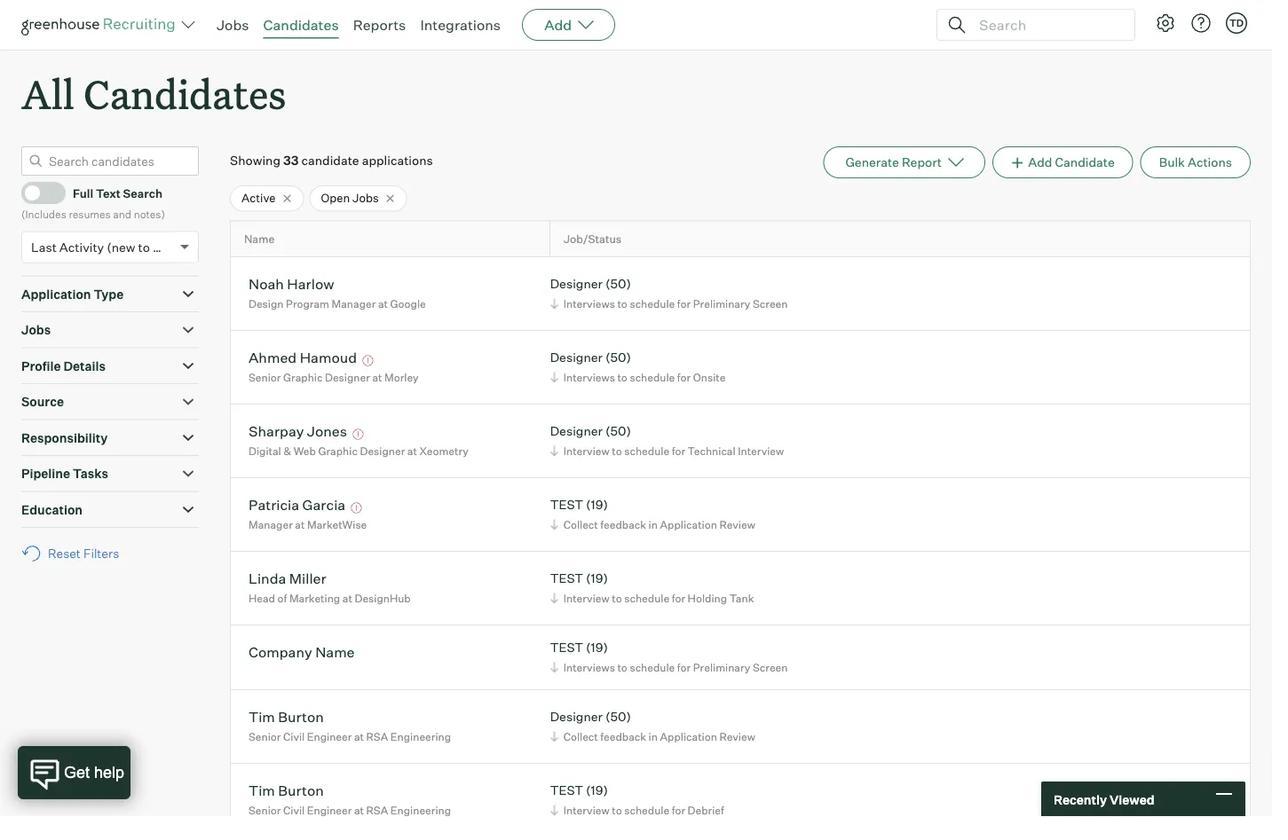 Task type: vqa. For each thing, say whether or not it's contained in the screenshot.
second Tim Burton link
yes



Task type: describe. For each thing, give the bounding box(es) containing it.
patricia garcia
[[249, 496, 345, 514]]

all candidates
[[21, 67, 286, 120]]

designer (50) collect feedback in application review
[[550, 710, 755, 744]]

interviews to schedule for preliminary screen link for (19)
[[548, 659, 792, 676]]

(50) for designer (50) interviews to schedule for preliminary screen
[[605, 276, 631, 292]]

interviews to schedule for onsite link
[[548, 369, 730, 386]]

1 vertical spatial manager
[[249, 518, 293, 532]]

schedule for designer (50) interview to schedule for technical interview
[[624, 445, 669, 458]]

source
[[21, 394, 64, 410]]

details
[[63, 358, 106, 374]]

collect feedback in application review link for (50)
[[548, 729, 760, 745]]

head
[[249, 592, 275, 605]]

patricia garcia has been in application review for more than 5 days image
[[349, 503, 365, 514]]

active
[[241, 191, 276, 205]]

to for designer (50) interviews to schedule for onsite
[[617, 371, 628, 384]]

interview for test (19) interview to schedule for holding tank
[[563, 592, 610, 605]]

reset filters
[[48, 546, 119, 562]]

test for test (19) collect feedback in application review
[[550, 497, 583, 513]]

integrations
[[420, 16, 501, 34]]

review for (19)
[[720, 518, 755, 532]]

patricia
[[249, 496, 299, 514]]

schedule for test (19) interview to schedule for debrief
[[624, 804, 669, 817]]

manager at marketwise
[[249, 518, 367, 532]]

reset filters button
[[21, 537, 128, 571]]

harlow
[[287, 275, 334, 293]]

manager inside the noah harlow design program manager at google
[[332, 297, 376, 310]]

schedule for designer (50) interviews to schedule for onsite
[[630, 371, 675, 384]]

1 horizontal spatial name
[[315, 643, 355, 661]]

add candidate
[[1028, 155, 1115, 170]]

generate report
[[846, 155, 942, 170]]

Search text field
[[975, 12, 1119, 38]]

senior for designer (50)
[[249, 730, 281, 744]]

ahmed hamoud has been in onsite for more than 21 days image
[[360, 356, 376, 366]]

actions
[[1188, 155, 1232, 170]]

test for test (19) interview to schedule for holding tank
[[550, 571, 583, 587]]

technical
[[688, 445, 736, 458]]

designer for designer (50) interviews to schedule for preliminary screen
[[550, 276, 603, 292]]

1 vertical spatial candidates
[[84, 67, 286, 120]]

company name link
[[249, 643, 355, 664]]

full text search (includes resumes and notes)
[[21, 186, 165, 221]]

burton for designer
[[278, 708, 324, 726]]

generate
[[846, 155, 899, 170]]

for for test (19) interview to schedule for debrief
[[672, 804, 685, 817]]

program
[[286, 297, 329, 310]]

xeometry
[[420, 445, 469, 458]]

linda
[[249, 570, 286, 587]]

candidate reports are now available! apply filters and select "view in app" element
[[823, 147, 985, 179]]

ahmed hamoud link
[[249, 349, 357, 369]]

screen for (50)
[[753, 297, 788, 310]]

company name
[[249, 643, 355, 661]]

for for designer (50) interview to schedule for technical interview
[[672, 445, 685, 458]]

application for test (19)
[[660, 518, 717, 532]]

type
[[94, 286, 124, 302]]

schedule for designer (50) interviews to schedule for preliminary screen
[[630, 297, 675, 310]]

showing
[[230, 153, 281, 168]]

education
[[21, 502, 83, 518]]

profile
[[21, 358, 61, 374]]

full
[[73, 186, 93, 200]]

applications
[[362, 153, 433, 168]]

job/status
[[564, 232, 622, 246]]

profile details
[[21, 358, 106, 374]]

td button
[[1223, 9, 1251, 37]]

designer (50) interviews to schedule for onsite
[[550, 350, 726, 384]]

last activity (new to old)
[[31, 239, 176, 255]]

interview to schedule for debrief link
[[548, 802, 729, 818]]

sharpay jones has been in technical interview for more than 14 days image
[[350, 429, 366, 440]]

senior graphic designer at morley
[[249, 371, 419, 384]]

tim for designer
[[249, 708, 275, 726]]

at inside the noah harlow design program manager at google
[[378, 297, 388, 310]]

ahmed
[[249, 349, 297, 366]]

application type
[[21, 286, 124, 302]]

interviews for test (19) interviews to schedule for preliminary screen
[[563, 661, 615, 674]]

screen for (19)
[[753, 661, 788, 674]]

0 vertical spatial graphic
[[283, 371, 323, 384]]

1 senior from the top
[[249, 371, 281, 384]]

google
[[390, 297, 426, 310]]

designer (50) interview to schedule for technical interview
[[550, 424, 784, 458]]

open
[[321, 191, 350, 205]]

td button
[[1226, 12, 1247, 34]]

checkmark image
[[29, 186, 43, 199]]

sharpay jones
[[249, 422, 347, 440]]

debrief
[[688, 804, 724, 817]]

(19) for test (19) collect feedback in application review
[[586, 497, 608, 513]]

add for add candidate
[[1028, 155, 1052, 170]]

tasks
[[73, 466, 108, 482]]

reports
[[353, 16, 406, 34]]

td
[[1230, 17, 1244, 29]]

reset
[[48, 546, 81, 562]]

to for test (19) interview to schedule for holding tank
[[612, 592, 622, 605]]

designer for designer (50) interviews to schedule for onsite
[[550, 350, 603, 365]]

company
[[249, 643, 312, 661]]

interview to schedule for technical interview link
[[548, 443, 789, 460]]

search
[[123, 186, 162, 200]]

sharpay
[[249, 422, 304, 440]]

candidate
[[1055, 155, 1115, 170]]

add button
[[522, 9, 615, 41]]

&
[[284, 445, 291, 458]]

noah
[[249, 275, 284, 293]]

civil for test (19)
[[283, 804, 305, 817]]

collect for test
[[563, 518, 598, 532]]

(50) for designer (50) interview to schedule for technical interview
[[605, 424, 631, 439]]

0 vertical spatial jobs
[[217, 16, 249, 34]]

ahmed hamoud
[[249, 349, 357, 366]]

last activity (new to old) option
[[31, 239, 176, 255]]

test (19) collect feedback in application review
[[550, 497, 755, 532]]

test (19) interview to schedule for holding tank
[[550, 571, 754, 605]]

resumes
[[69, 207, 111, 221]]

(50) for designer (50) collect feedback in application review
[[605, 710, 631, 725]]

of
[[278, 592, 287, 605]]

last
[[31, 239, 57, 255]]

rsa for test (19)
[[366, 804, 388, 817]]

test for test (19) interview to schedule for debrief
[[550, 783, 583, 799]]

in for (50)
[[649, 730, 658, 744]]

patricia garcia link
[[249, 496, 345, 516]]

integrations link
[[420, 16, 501, 34]]

0 vertical spatial application
[[21, 286, 91, 302]]

recently viewed
[[1054, 792, 1155, 808]]

and
[[113, 207, 131, 221]]

hamoud
[[300, 349, 357, 366]]

digital
[[249, 445, 281, 458]]

text
[[96, 186, 121, 200]]

bulk
[[1159, 155, 1185, 170]]



Task type: locate. For each thing, give the bounding box(es) containing it.
collect
[[563, 518, 598, 532], [563, 730, 598, 744]]

collect inside "designer (50) collect feedback in application review"
[[563, 730, 598, 744]]

0 vertical spatial rsa
[[366, 730, 388, 744]]

4 test from the top
[[550, 783, 583, 799]]

for inside designer (50) interviews to schedule for onsite
[[677, 371, 691, 384]]

test (19) interview to schedule for debrief
[[550, 783, 724, 817]]

tim for test
[[249, 782, 275, 800]]

design
[[249, 297, 284, 310]]

designer for designer (50) collect feedback in application review
[[550, 710, 603, 725]]

0 vertical spatial preliminary
[[693, 297, 750, 310]]

1 screen from the top
[[753, 297, 788, 310]]

showing 33 candidate applications
[[230, 153, 433, 168]]

schedule for test (19) interviews to schedule for preliminary screen
[[630, 661, 675, 674]]

1 in from the top
[[649, 518, 658, 532]]

2 (50) from the top
[[605, 350, 631, 365]]

1 (50) from the top
[[605, 276, 631, 292]]

1 vertical spatial graphic
[[318, 445, 358, 458]]

for left debrief
[[672, 804, 685, 817]]

preliminary for (50)
[[693, 297, 750, 310]]

tim burton senior civil engineer at rsa engineering for test
[[249, 782, 451, 817]]

0 horizontal spatial name
[[244, 232, 275, 246]]

1 horizontal spatial jobs
[[217, 16, 249, 34]]

0 vertical spatial engineering
[[391, 730, 451, 744]]

web
[[294, 445, 316, 458]]

onsite
[[693, 371, 726, 384]]

at
[[378, 297, 388, 310], [372, 371, 382, 384], [407, 445, 417, 458], [295, 518, 305, 532], [343, 592, 352, 605], [354, 730, 364, 744], [354, 804, 364, 817]]

in inside test (19) collect feedback in application review
[[649, 518, 658, 532]]

interview to schedule for holding tank link
[[548, 590, 758, 607]]

application
[[21, 286, 91, 302], [660, 518, 717, 532], [660, 730, 717, 744]]

graphic down ahmed hamoud link
[[283, 371, 323, 384]]

1 vertical spatial application
[[660, 518, 717, 532]]

2 preliminary from the top
[[693, 661, 750, 674]]

add candidate link
[[993, 147, 1133, 179]]

1 vertical spatial screen
[[753, 661, 788, 674]]

preliminary for (19)
[[693, 661, 750, 674]]

test inside test (19) interviews to schedule for preliminary screen
[[550, 640, 583, 656]]

tim burton senior civil engineer at rsa engineering
[[249, 708, 451, 744], [249, 782, 451, 817]]

for inside test (19) interview to schedule for debrief
[[672, 804, 685, 817]]

recently
[[1054, 792, 1107, 808]]

tank
[[729, 592, 754, 605]]

(19) for test (19) interview to schedule for debrief
[[586, 783, 608, 799]]

schedule up test (19) collect feedback in application review
[[624, 445, 669, 458]]

linda miller link
[[249, 570, 326, 590]]

2 collect feedback in application review link from the top
[[548, 729, 760, 745]]

graphic
[[283, 371, 323, 384], [318, 445, 358, 458]]

2 review from the top
[[720, 730, 755, 744]]

1 vertical spatial review
[[720, 730, 755, 744]]

1 vertical spatial rsa
[[366, 804, 388, 817]]

in for (19)
[[649, 518, 658, 532]]

2 tim burton link from the top
[[249, 782, 324, 802]]

interviews inside designer (50) interviews to schedule for preliminary screen
[[563, 297, 615, 310]]

designer for designer (50) interview to schedule for technical interview
[[550, 424, 603, 439]]

3 interviews from the top
[[563, 661, 615, 674]]

in inside "designer (50) collect feedback in application review"
[[649, 730, 658, 744]]

1 interviews from the top
[[563, 297, 615, 310]]

1 preliminary from the top
[[693, 297, 750, 310]]

interviews to schedule for preliminary screen link for (50)
[[548, 295, 792, 312]]

to
[[138, 239, 150, 255], [617, 297, 628, 310], [617, 371, 628, 384], [612, 445, 622, 458], [612, 592, 622, 605], [617, 661, 628, 674], [612, 804, 622, 817]]

2 vertical spatial jobs
[[21, 322, 51, 338]]

review up tank
[[720, 518, 755, 532]]

(50) inside designer (50) interviews to schedule for onsite
[[605, 350, 631, 365]]

digital & web graphic designer at xeometry
[[249, 445, 469, 458]]

interview inside test (19) interview to schedule for debrief
[[563, 804, 610, 817]]

holding
[[688, 592, 727, 605]]

name right company
[[315, 643, 355, 661]]

preliminary down holding
[[693, 661, 750, 674]]

collect feedback in application review link up test (19) interview to schedule for holding tank
[[548, 516, 760, 533]]

pipeline
[[21, 466, 70, 482]]

review up debrief
[[720, 730, 755, 744]]

noah harlow design program manager at google
[[249, 275, 426, 310]]

3 test from the top
[[550, 640, 583, 656]]

for inside designer (50) interviews to schedule for preliminary screen
[[677, 297, 691, 310]]

jones
[[307, 422, 347, 440]]

interview inside test (19) interview to schedule for holding tank
[[563, 592, 610, 605]]

schedule inside designer (50) interviews to schedule for preliminary screen
[[630, 297, 675, 310]]

3 (19) from the top
[[586, 640, 608, 656]]

0 vertical spatial burton
[[278, 708, 324, 726]]

(50) for designer (50) interviews to schedule for onsite
[[605, 350, 631, 365]]

greenhouse recruiting image
[[21, 14, 181, 36]]

to inside designer (50) interviews to schedule for onsite
[[617, 371, 628, 384]]

test (19) interviews to schedule for preliminary screen
[[550, 640, 788, 674]]

interviews inside test (19) interviews to schedule for preliminary screen
[[563, 661, 615, 674]]

review
[[720, 518, 755, 532], [720, 730, 755, 744]]

test inside test (19) collect feedback in application review
[[550, 497, 583, 513]]

1 vertical spatial preliminary
[[693, 661, 750, 674]]

0 vertical spatial in
[[649, 518, 658, 532]]

designer inside 'designer (50) interview to schedule for technical interview'
[[550, 424, 603, 439]]

0 vertical spatial interviews
[[563, 297, 615, 310]]

application up test (19) interview to schedule for holding tank
[[660, 518, 717, 532]]

interviews for designer (50) interviews to schedule for onsite
[[563, 371, 615, 384]]

application down last at the top left of page
[[21, 286, 91, 302]]

tim
[[249, 708, 275, 726], [249, 782, 275, 800]]

1 vertical spatial burton
[[278, 782, 324, 800]]

in
[[649, 518, 658, 532], [649, 730, 658, 744]]

0 vertical spatial name
[[244, 232, 275, 246]]

bulk actions
[[1159, 155, 1232, 170]]

2 test from the top
[[550, 571, 583, 587]]

(50) down job/status
[[605, 276, 631, 292]]

interviews to schedule for preliminary screen link up "designer (50) collect feedback in application review"
[[548, 659, 792, 676]]

0 vertical spatial collect feedback in application review link
[[548, 516, 760, 533]]

(19) for test (19) interviews to schedule for preliminary screen
[[586, 640, 608, 656]]

to inside designer (50) interviews to schedule for preliminary screen
[[617, 297, 628, 310]]

1 tim from the top
[[249, 708, 275, 726]]

0 vertical spatial tim
[[249, 708, 275, 726]]

2 (19) from the top
[[586, 571, 608, 587]]

1 collect feedback in application review link from the top
[[548, 516, 760, 533]]

for up "designer (50) collect feedback in application review"
[[677, 661, 691, 674]]

1 vertical spatial in
[[649, 730, 658, 744]]

1 vertical spatial tim burton senior civil engineer at rsa engineering
[[249, 782, 451, 817]]

interviews inside designer (50) interviews to schedule for onsite
[[563, 371, 615, 384]]

linda miller head of marketing at designhub
[[249, 570, 411, 605]]

0 vertical spatial interviews to schedule for preliminary screen link
[[548, 295, 792, 312]]

screen inside test (19) interviews to schedule for preliminary screen
[[753, 661, 788, 674]]

name down active
[[244, 232, 275, 246]]

1 horizontal spatial add
[[1028, 155, 1052, 170]]

sharpay jones link
[[249, 422, 347, 443]]

1 interviews to schedule for preliminary screen link from the top
[[548, 295, 792, 312]]

1 vertical spatial civil
[[283, 804, 305, 817]]

miller
[[289, 570, 326, 587]]

feedback up test (19) interview to schedule for holding tank
[[600, 518, 646, 532]]

0 vertical spatial tim burton link
[[249, 708, 324, 729]]

2 rsa from the top
[[366, 804, 388, 817]]

schedule for test (19) interview to schedule for holding tank
[[624, 592, 669, 605]]

1 vertical spatial add
[[1028, 155, 1052, 170]]

1 vertical spatial feedback
[[600, 730, 646, 744]]

feedback inside test (19) collect feedback in application review
[[600, 518, 646, 532]]

(new
[[107, 239, 135, 255]]

collect feedback in application review link for (19)
[[548, 516, 760, 533]]

noah harlow link
[[249, 275, 334, 295]]

jobs right open
[[353, 191, 379, 205]]

add inside popup button
[[544, 16, 572, 34]]

1 rsa from the top
[[366, 730, 388, 744]]

0 vertical spatial senior
[[249, 371, 281, 384]]

1 vertical spatial engineer
[[307, 804, 352, 817]]

jobs up profile on the left top of page
[[21, 322, 51, 338]]

2 tim burton senior civil engineer at rsa engineering from the top
[[249, 782, 451, 817]]

to for test (19) interviews to schedule for preliminary screen
[[617, 661, 628, 674]]

pipeline tasks
[[21, 466, 108, 482]]

Search candidates field
[[21, 147, 199, 176]]

1 vertical spatial interviews to schedule for preliminary screen link
[[548, 659, 792, 676]]

test for test (19) interviews to schedule for preliminary screen
[[550, 640, 583, 656]]

0 vertical spatial manager
[[332, 297, 376, 310]]

1 horizontal spatial manager
[[332, 297, 376, 310]]

0 vertical spatial engineer
[[307, 730, 352, 744]]

1 review from the top
[[720, 518, 755, 532]]

3 senior from the top
[[249, 804, 281, 817]]

manager
[[332, 297, 376, 310], [249, 518, 293, 532]]

garcia
[[302, 496, 345, 514]]

review inside test (19) collect feedback in application review
[[720, 518, 755, 532]]

preliminary inside designer (50) interviews to schedule for preliminary screen
[[693, 297, 750, 310]]

jobs link
[[217, 16, 249, 34]]

4 (50) from the top
[[605, 710, 631, 725]]

review inside "designer (50) collect feedback in application review"
[[720, 730, 755, 744]]

0 vertical spatial review
[[720, 518, 755, 532]]

designer (50) interviews to schedule for preliminary screen
[[550, 276, 788, 310]]

3 (50) from the top
[[605, 424, 631, 439]]

engineering for test (19)
[[391, 804, 451, 817]]

(50) down test (19) interviews to schedule for preliminary screen
[[605, 710, 631, 725]]

0 vertical spatial feedback
[[600, 518, 646, 532]]

to for last activity (new to old)
[[138, 239, 150, 255]]

reports link
[[353, 16, 406, 34]]

name
[[244, 232, 275, 246], [315, 643, 355, 661]]

in up test (19) interview to schedule for holding tank
[[649, 518, 658, 532]]

0 horizontal spatial add
[[544, 16, 572, 34]]

1 vertical spatial jobs
[[353, 191, 379, 205]]

civil
[[283, 730, 305, 744], [283, 804, 305, 817]]

civil for designer (50)
[[283, 730, 305, 744]]

schedule inside test (19) interview to schedule for holding tank
[[624, 592, 669, 605]]

1 vertical spatial tim burton link
[[249, 782, 324, 802]]

candidates
[[263, 16, 339, 34], [84, 67, 286, 120]]

1 vertical spatial tim
[[249, 782, 275, 800]]

configure image
[[1155, 12, 1176, 34]]

tim burton link for test
[[249, 782, 324, 802]]

candidates down jobs link
[[84, 67, 286, 120]]

designer inside designer (50) interviews to schedule for preliminary screen
[[550, 276, 603, 292]]

for left holding
[[672, 592, 685, 605]]

(includes
[[21, 207, 66, 221]]

0 vertical spatial civil
[[283, 730, 305, 744]]

schedule left the onsite
[[630, 371, 675, 384]]

feedback for (19)
[[600, 518, 646, 532]]

designer
[[550, 276, 603, 292], [550, 350, 603, 365], [325, 371, 370, 384], [550, 424, 603, 439], [360, 445, 405, 458], [550, 710, 603, 725]]

tim burton link for designer
[[249, 708, 324, 729]]

rsa for designer (50)
[[366, 730, 388, 744]]

candidates right jobs link
[[263, 16, 339, 34]]

senior for test (19)
[[249, 804, 281, 817]]

schedule inside designer (50) interviews to schedule for onsite
[[630, 371, 675, 384]]

collect for designer
[[563, 730, 598, 744]]

engineer for designer (50)
[[307, 730, 352, 744]]

preliminary inside test (19) interviews to schedule for preliminary screen
[[693, 661, 750, 674]]

2 civil from the top
[[283, 804, 305, 817]]

2 collect from the top
[[563, 730, 598, 744]]

for for test (19) interview to schedule for holding tank
[[672, 592, 685, 605]]

add for add
[[544, 16, 572, 34]]

burton
[[278, 708, 324, 726], [278, 782, 324, 800]]

feedback up test (19) interview to schedule for debrief
[[600, 730, 646, 744]]

0 horizontal spatial jobs
[[21, 322, 51, 338]]

marketwise
[[307, 518, 367, 532]]

test inside test (19) interview to schedule for holding tank
[[550, 571, 583, 587]]

schedule inside 'designer (50) interview to schedule for technical interview'
[[624, 445, 669, 458]]

for inside 'designer (50) interview to schedule for technical interview'
[[672, 445, 685, 458]]

designhub
[[355, 592, 411, 605]]

engineer for test (19)
[[307, 804, 352, 817]]

engineering for designer (50)
[[391, 730, 451, 744]]

burton for test
[[278, 782, 324, 800]]

filters
[[83, 546, 119, 562]]

2 tim from the top
[[249, 782, 275, 800]]

feedback for (50)
[[600, 730, 646, 744]]

to for test (19) interview to schedule for debrief
[[612, 804, 622, 817]]

2 feedback from the top
[[600, 730, 646, 744]]

preliminary up the onsite
[[693, 297, 750, 310]]

2 horizontal spatial jobs
[[353, 191, 379, 205]]

graphic down jones
[[318, 445, 358, 458]]

collect feedback in application review link up test (19) interview to schedule for debrief
[[548, 729, 760, 745]]

schedule inside test (19) interviews to schedule for preliminary screen
[[630, 661, 675, 674]]

schedule inside test (19) interview to schedule for debrief
[[624, 804, 669, 817]]

for up designer (50) interviews to schedule for onsite
[[677, 297, 691, 310]]

1 feedback from the top
[[600, 518, 646, 532]]

1 collect from the top
[[563, 518, 598, 532]]

to inside test (19) interview to schedule for debrief
[[612, 804, 622, 817]]

interviews for designer (50) interviews to schedule for preliminary screen
[[563, 297, 615, 310]]

(50) up interviews to schedule for onsite "link"
[[605, 350, 631, 365]]

collect inside test (19) collect feedback in application review
[[563, 518, 598, 532]]

1 vertical spatial name
[[315, 643, 355, 661]]

for
[[677, 297, 691, 310], [677, 371, 691, 384], [672, 445, 685, 458], [672, 592, 685, 605], [677, 661, 691, 674], [672, 804, 685, 817]]

(50) inside designer (50) interviews to schedule for preliminary screen
[[605, 276, 631, 292]]

collect feedback in application review link
[[548, 516, 760, 533], [548, 729, 760, 745]]

1 vertical spatial senior
[[249, 730, 281, 744]]

0 vertical spatial screen
[[753, 297, 788, 310]]

for left technical
[[672, 445, 685, 458]]

all
[[21, 67, 74, 120]]

2 engineer from the top
[[307, 804, 352, 817]]

1 tim burton link from the top
[[249, 708, 324, 729]]

to inside test (19) interviews to schedule for preliminary screen
[[617, 661, 628, 674]]

1 burton from the top
[[278, 708, 324, 726]]

jobs left candidates link
[[217, 16, 249, 34]]

for for test (19) interviews to schedule for preliminary screen
[[677, 661, 691, 674]]

2 burton from the top
[[278, 782, 324, 800]]

designer inside "designer (50) collect feedback in application review"
[[550, 710, 603, 725]]

4 (19) from the top
[[586, 783, 608, 799]]

1 engineering from the top
[[391, 730, 451, 744]]

test inside test (19) interview to schedule for debrief
[[550, 783, 583, 799]]

in up test (19) interview to schedule for debrief
[[649, 730, 658, 744]]

1 civil from the top
[[283, 730, 305, 744]]

2 vertical spatial application
[[660, 730, 717, 744]]

0 vertical spatial tim burton senior civil engineer at rsa engineering
[[249, 708, 451, 744]]

manager down patricia
[[249, 518, 293, 532]]

1 test from the top
[[550, 497, 583, 513]]

(19) for test (19) interview to schedule for holding tank
[[586, 571, 608, 587]]

schedule
[[630, 297, 675, 310], [630, 371, 675, 384], [624, 445, 669, 458], [624, 592, 669, 605], [630, 661, 675, 674], [624, 804, 669, 817]]

2 engineering from the top
[[391, 804, 451, 817]]

application inside "designer (50) collect feedback in application review"
[[660, 730, 717, 744]]

schedule up "designer (50) collect feedback in application review"
[[630, 661, 675, 674]]

application inside test (19) collect feedback in application review
[[660, 518, 717, 532]]

generate report button
[[823, 147, 985, 179]]

2 screen from the top
[[753, 661, 788, 674]]

(19) inside test (19) collect feedback in application review
[[586, 497, 608, 513]]

application up debrief
[[660, 730, 717, 744]]

schedule up designer (50) interviews to schedule for onsite
[[630, 297, 675, 310]]

for inside test (19) interviews to schedule for preliminary screen
[[677, 661, 691, 674]]

to inside test (19) interview to schedule for holding tank
[[612, 592, 622, 605]]

manager right program
[[332, 297, 376, 310]]

for left the onsite
[[677, 371, 691, 384]]

1 vertical spatial engineering
[[391, 804, 451, 817]]

interview for test (19) interview to schedule for debrief
[[563, 804, 610, 817]]

for for designer (50) interviews to schedule for preliminary screen
[[677, 297, 691, 310]]

1 vertical spatial collect feedback in application review link
[[548, 729, 760, 745]]

engineer
[[307, 730, 352, 744], [307, 804, 352, 817]]

tim burton senior civil engineer at rsa engineering for designer
[[249, 708, 451, 744]]

viewed
[[1110, 792, 1155, 808]]

0 vertical spatial candidates
[[263, 16, 339, 34]]

for inside test (19) interview to schedule for holding tank
[[672, 592, 685, 605]]

at inside linda miller head of marketing at designhub
[[343, 592, 352, 605]]

rsa
[[366, 730, 388, 744], [366, 804, 388, 817]]

interviews to schedule for preliminary screen link up designer (50) interviews to schedule for onsite
[[548, 295, 792, 312]]

2 interviews to schedule for preliminary screen link from the top
[[548, 659, 792, 676]]

to for designer (50) interviews to schedule for preliminary screen
[[617, 297, 628, 310]]

for for designer (50) interviews to schedule for onsite
[[677, 371, 691, 384]]

to inside 'designer (50) interview to schedule for technical interview'
[[612, 445, 622, 458]]

(50) inside 'designer (50) interview to schedule for technical interview'
[[605, 424, 631, 439]]

to for designer (50) interview to schedule for technical interview
[[612, 445, 622, 458]]

1 vertical spatial interviews
[[563, 371, 615, 384]]

application for designer (50)
[[660, 730, 717, 744]]

marketing
[[289, 592, 340, 605]]

(19) inside test (19) interview to schedule for debrief
[[586, 783, 608, 799]]

screen inside designer (50) interviews to schedule for preliminary screen
[[753, 297, 788, 310]]

(19) inside test (19) interviews to schedule for preliminary screen
[[586, 640, 608, 656]]

2 interviews from the top
[[563, 371, 615, 384]]

2 in from the top
[[649, 730, 658, 744]]

1 engineer from the top
[[307, 730, 352, 744]]

schedule left holding
[[624, 592, 669, 605]]

schedule left debrief
[[624, 804, 669, 817]]

0 horizontal spatial manager
[[249, 518, 293, 532]]

open jobs
[[321, 191, 379, 205]]

0 vertical spatial add
[[544, 16, 572, 34]]

1 vertical spatial collect
[[563, 730, 598, 744]]

1 (19) from the top
[[586, 497, 608, 513]]

notes)
[[134, 207, 165, 221]]

feedback inside "designer (50) collect feedback in application review"
[[600, 730, 646, 744]]

0 vertical spatial collect
[[563, 518, 598, 532]]

(19) inside test (19) interview to schedule for holding tank
[[586, 571, 608, 587]]

2 vertical spatial interviews
[[563, 661, 615, 674]]

designer inside designer (50) interviews to schedule for onsite
[[550, 350, 603, 365]]

2 vertical spatial senior
[[249, 804, 281, 817]]

responsibility
[[21, 430, 108, 446]]

interviews
[[563, 297, 615, 310], [563, 371, 615, 384], [563, 661, 615, 674]]

interview for designer (50) interview to schedule for technical interview
[[563, 445, 610, 458]]

report
[[902, 155, 942, 170]]

review for (50)
[[720, 730, 755, 744]]

(19)
[[586, 497, 608, 513], [586, 571, 608, 587], [586, 640, 608, 656], [586, 783, 608, 799]]

2 senior from the top
[[249, 730, 281, 744]]

1 tim burton senior civil engineer at rsa engineering from the top
[[249, 708, 451, 744]]

(50) up interview to schedule for technical interview link
[[605, 424, 631, 439]]

(50) inside "designer (50) collect feedback in application review"
[[605, 710, 631, 725]]

interviews to schedule for preliminary screen link
[[548, 295, 792, 312], [548, 659, 792, 676]]



